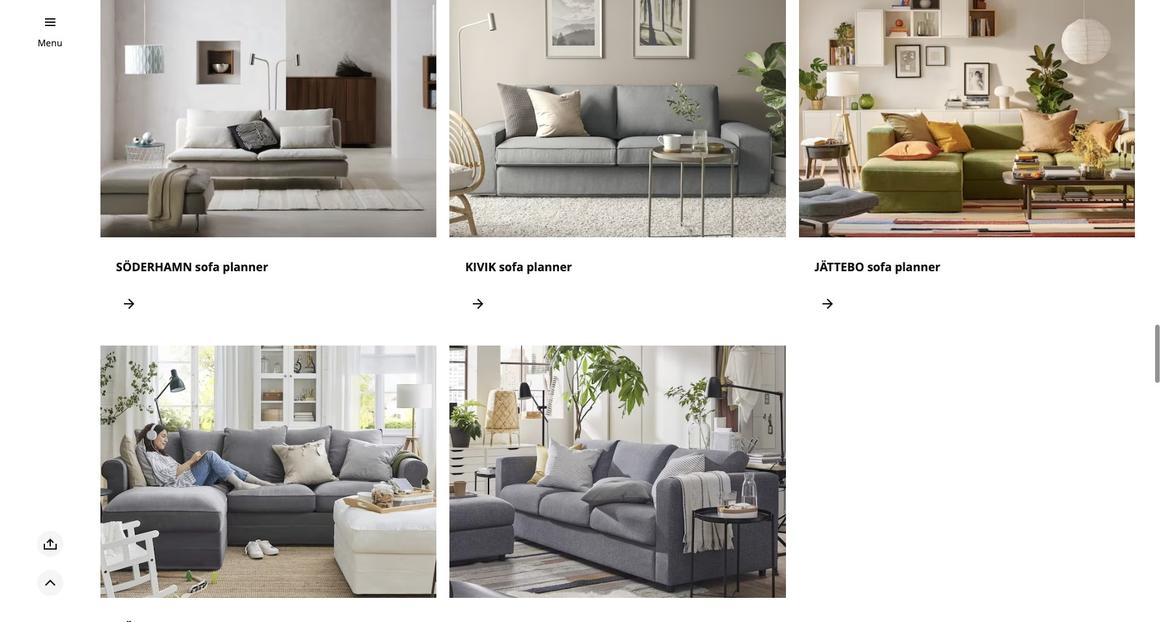 Task type: describe. For each thing, give the bounding box(es) containing it.
planner for jättebo sofa planner
[[895, 259, 941, 275]]

söderhamn sofa planner
[[116, 259, 268, 275]]

sofa for söderhamn
[[195, 259, 220, 275]]

söderhamn sofa planner link
[[100, 0, 437, 333]]

kivik sofa planner
[[466, 259, 572, 275]]

kivik sofa planner link
[[450, 0, 786, 333]]

jättebo sofa planner
[[815, 259, 941, 275]]



Task type: vqa. For each thing, say whether or not it's contained in the screenshot.
USE THE COMFORT GUIDE TO OPTIMIZE YOUR SLEEP LOOKING FOR A GOOD NIGHT'S SLEEP? USE OUR PLANNING TOOLS TO SELECT THE PERFECT SLEEPING SPACE FOR YOUR BEDROOM. on the left top
no



Task type: locate. For each thing, give the bounding box(es) containing it.
kivik
[[466, 259, 496, 275]]

0 horizontal spatial planner
[[223, 259, 268, 275]]

sofa for kivik
[[499, 259, 524, 275]]

sofa inside jättebo sofa planner link
[[868, 259, 892, 275]]

sofa for jättebo
[[868, 259, 892, 275]]

menu button
[[38, 36, 62, 50]]

3 planner from the left
[[895, 259, 941, 275]]

2 horizontal spatial planner
[[895, 259, 941, 275]]

2 sofa from the left
[[499, 259, 524, 275]]

sofa inside kivik sofa planner link
[[499, 259, 524, 275]]

planner for söderhamn sofa planner
[[223, 259, 268, 275]]

planner
[[223, 259, 268, 275], [527, 259, 572, 275], [895, 259, 941, 275]]

menu
[[38, 37, 62, 49]]

sofa inside "söderhamn sofa planner" link
[[195, 259, 220, 275]]

2 planner from the left
[[527, 259, 572, 275]]

0 horizontal spatial sofa
[[195, 259, 220, 275]]

sofa right the jättebo in the top of the page
[[868, 259, 892, 275]]

1 horizontal spatial planner
[[527, 259, 572, 275]]

jättebo sofa planner link
[[799, 0, 1136, 333]]

jättebo
[[815, 259, 865, 275]]

sofa right kivik
[[499, 259, 524, 275]]

sofa
[[195, 259, 220, 275], [499, 259, 524, 275], [868, 259, 892, 275]]

1 planner from the left
[[223, 259, 268, 275]]

sofa right "söderhamn"
[[195, 259, 220, 275]]

2 horizontal spatial sofa
[[868, 259, 892, 275]]

1 horizontal spatial sofa
[[499, 259, 524, 275]]

söderhamn
[[116, 259, 192, 275]]

1 sofa from the left
[[195, 259, 220, 275]]

planner for kivik sofa planner
[[527, 259, 572, 275]]

3 sofa from the left
[[868, 259, 892, 275]]



